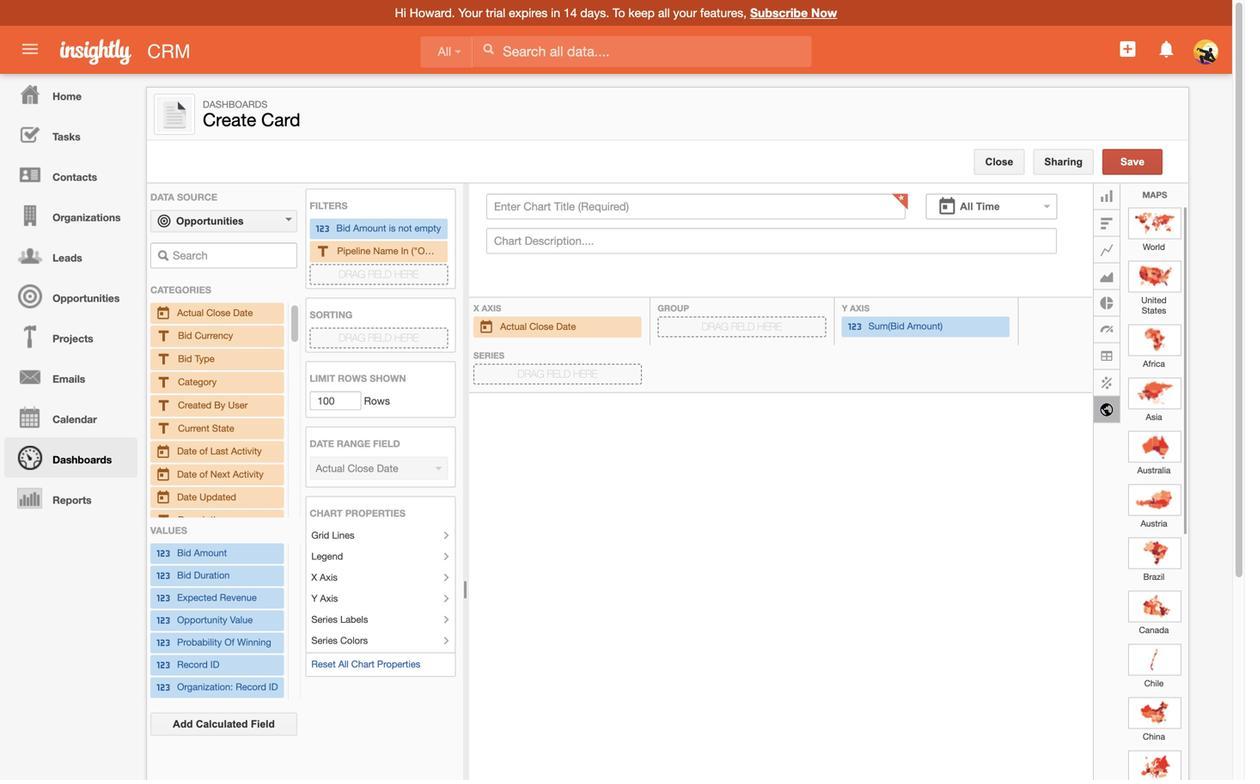Task type: locate. For each thing, give the bounding box(es) containing it.
date of last activity link
[[156, 443, 279, 461]]

date left range
[[310, 438, 334, 449]]

activity right next
[[233, 469, 264, 480]]

2 vertical spatial close
[[529, 321, 554, 332]]

close up currency
[[206, 307, 230, 318]]

trial
[[486, 6, 506, 20]]

drag field here
[[339, 268, 419, 280], [339, 332, 419, 344]]

date for date range field
[[310, 438, 334, 449]]

bid left type
[[178, 353, 192, 364]]

world
[[1143, 242, 1165, 252]]

0 horizontal spatial actual close date
[[177, 307, 253, 318]]

reset all chart properties
[[311, 659, 420, 670]]

y up sum(bid amount) link
[[842, 303, 848, 313]]

of for next
[[199, 469, 208, 480]]

date up description
[[177, 492, 197, 503]]

0 vertical spatial record
[[177, 659, 208, 670]]

0 vertical spatial close
[[985, 156, 1013, 168]]

close up "all time" link
[[985, 156, 1013, 168]]

field inside group drag field here
[[731, 321, 755, 333]]

description link
[[156, 512, 279, 530]]

grid lines
[[311, 530, 354, 541]]

1 horizontal spatial dashboards
[[203, 99, 268, 110]]

labels
[[340, 614, 368, 625]]

x axis down the pipeline") on the top left of the page
[[474, 303, 501, 313]]

opportunity value link
[[156, 612, 279, 629]]

date for date of last activity
[[177, 446, 197, 457]]

y axis up series labels
[[311, 593, 338, 604]]

0 vertical spatial activity
[[231, 446, 262, 457]]

actual close date for categories
[[177, 307, 253, 318]]

close inside group
[[529, 321, 554, 332]]

1 horizontal spatial y
[[842, 303, 848, 313]]

notifications image
[[1156, 39, 1177, 59]]

record
[[177, 659, 208, 670], [236, 681, 266, 693]]

here inside group drag field here
[[758, 321, 782, 333]]

1 vertical spatial actual close date
[[500, 321, 576, 332]]

group containing all time
[[469, 180, 1195, 780]]

id down winning
[[269, 681, 278, 693]]

empty
[[415, 222, 441, 234]]

dashboards up reports link
[[52, 454, 112, 466]]

y up series labels
[[311, 593, 318, 604]]

series colors
[[311, 635, 368, 646]]

actual down categories
[[177, 307, 204, 318]]

date down current
[[177, 446, 197, 457]]

y
[[842, 303, 848, 313], [311, 593, 318, 604]]

actual for x axis
[[500, 321, 527, 332]]

pipeline")
[[471, 245, 511, 257]]

brazil
[[1143, 572, 1165, 582]]

howard.
[[410, 6, 455, 20]]

all right reset
[[338, 659, 349, 670]]

field inside add calculated field link
[[251, 718, 275, 730]]

0 horizontal spatial opportunities link
[[4, 276, 138, 316]]

next
[[210, 469, 230, 480]]

date
[[233, 307, 253, 318], [556, 321, 576, 332], [310, 438, 334, 449], [177, 446, 197, 457], [177, 469, 197, 480], [177, 492, 197, 503]]

1 horizontal spatial all
[[438, 45, 451, 58]]

1 horizontal spatial id
[[269, 681, 278, 693]]

record down record id link
[[236, 681, 266, 693]]

0 horizontal spatial y axis
[[311, 593, 338, 604]]

0 horizontal spatial close
[[206, 307, 230, 318]]

0 vertical spatial amount
[[353, 222, 386, 234]]

emails
[[52, 373, 85, 385]]

navigation
[[0, 74, 138, 518]]

1 horizontal spatial close
[[529, 321, 554, 332]]

x axis down legend
[[311, 572, 338, 583]]

card
[[261, 109, 300, 130]]

x inside rows group
[[311, 572, 317, 583]]

0 vertical spatial actual
[[177, 307, 204, 318]]

lines
[[332, 530, 354, 541]]

date for date updated
[[177, 492, 197, 503]]

field inside the series drag field here
[[547, 368, 571, 380]]

0 vertical spatial properties
[[345, 508, 406, 519]]

2 vertical spatial series
[[311, 635, 338, 646]]

0 vertical spatial of
[[199, 446, 208, 457]]

opportunity
[[177, 614, 227, 625]]

close up the series drag field here
[[529, 321, 554, 332]]

date range field
[[310, 438, 400, 449]]

projects link
[[4, 316, 138, 357]]

contacts
[[52, 171, 97, 183]]

0 horizontal spatial actual close date link
[[156, 305, 279, 322]]

0 vertical spatial drag field here
[[339, 268, 419, 280]]

2 horizontal spatial close
[[985, 156, 1013, 168]]

sum(bid amount)
[[869, 320, 943, 332]]

probability of winning link
[[156, 635, 279, 652]]

of left next
[[199, 469, 208, 480]]

actual inside rows group
[[177, 307, 204, 318]]

0 vertical spatial x
[[474, 303, 479, 313]]

x
[[474, 303, 479, 313], [311, 572, 317, 583]]

home
[[52, 90, 82, 102]]

1 vertical spatial x
[[311, 572, 317, 583]]

sorting
[[310, 309, 353, 320]]

shown
[[370, 373, 406, 384]]

1 vertical spatial close
[[206, 307, 230, 318]]

1 vertical spatial x axis
[[311, 572, 338, 583]]

actual close date inside group
[[500, 321, 576, 332]]

0 horizontal spatial y
[[311, 593, 318, 604]]

bid down values
[[177, 547, 191, 558]]

current
[[178, 423, 209, 434]]

1 horizontal spatial y axis
[[842, 303, 872, 313]]

1 vertical spatial chart
[[351, 659, 375, 670]]

rows group
[[147, 183, 511, 780]]

activity right last
[[231, 446, 262, 457]]

opportunities
[[176, 215, 244, 227], [52, 292, 120, 304]]

opportunities inside rows group
[[176, 215, 244, 227]]

close inside rows group
[[206, 307, 230, 318]]

group
[[469, 180, 1195, 780]]

y inside rows group
[[311, 593, 318, 604]]

opportunities link down leads
[[4, 276, 138, 316]]

drag inside the series drag field here
[[518, 368, 544, 380]]

all time link
[[926, 194, 1057, 220]]

1 horizontal spatial record
[[236, 681, 266, 693]]

bid up expected
[[177, 570, 191, 581]]

white image
[[482, 43, 494, 55]]

bid for bid amount
[[177, 547, 191, 558]]

actual close date up currency
[[177, 307, 253, 318]]

1 horizontal spatial actual
[[500, 321, 527, 332]]

current state link
[[156, 420, 279, 438]]

axis
[[482, 303, 501, 313], [850, 303, 870, 313], [320, 572, 338, 583], [320, 593, 338, 604]]

actual close date up the series drag field here
[[500, 321, 576, 332]]

opportunities up projects link
[[52, 292, 120, 304]]

series labels
[[311, 614, 368, 625]]

chart up grid
[[310, 508, 343, 519]]

0 vertical spatial series
[[474, 350, 505, 361]]

bid currency link
[[156, 328, 279, 346]]

actual close date inside rows group
[[177, 307, 253, 318]]

last
[[210, 446, 228, 457]]

name
[[373, 245, 398, 257]]

date inside 'date of next activity' link
[[177, 469, 197, 480]]

x down the pipeline") on the top left of the page
[[474, 303, 479, 313]]

dashboards right card image
[[203, 99, 268, 110]]

1 vertical spatial dashboards
[[52, 454, 112, 466]]

1 horizontal spatial amount
[[353, 222, 386, 234]]

opportunities link up search text box
[[150, 210, 297, 232]]

drag inside group drag field here
[[702, 321, 728, 333]]

organization:
[[177, 681, 233, 693]]

0 horizontal spatial x axis
[[311, 572, 338, 583]]

created
[[178, 400, 212, 411]]

0 vertical spatial id
[[210, 659, 219, 670]]

1 vertical spatial of
[[199, 469, 208, 480]]

0 horizontal spatial amount
[[194, 547, 227, 558]]

0 horizontal spatial all
[[338, 659, 349, 670]]

opportunities down source
[[176, 215, 244, 227]]

all for all
[[438, 45, 451, 58]]

bid duration link
[[156, 568, 279, 585]]

bid up the bid type
[[178, 330, 192, 341]]

date updated
[[177, 492, 236, 503]]

organizations
[[52, 211, 121, 223]]

of left last
[[199, 446, 208, 457]]

date for date of next activity
[[177, 469, 197, 480]]

rows up # number field
[[338, 373, 367, 384]]

card image
[[157, 97, 192, 131]]

y axis up the 'sum(bid'
[[842, 303, 872, 313]]

2 horizontal spatial all
[[960, 201, 973, 212]]

search image
[[157, 250, 169, 262]]

series for colors
[[311, 635, 338, 646]]

amount left is
[[353, 222, 386, 234]]

1 vertical spatial record
[[236, 681, 266, 693]]

sharing link
[[1033, 149, 1094, 175]]

2 of from the top
[[199, 469, 208, 480]]

field for series drag field here
[[547, 368, 571, 380]]

Search all data.... text field
[[473, 36, 812, 67]]

field for add calculated field
[[251, 718, 275, 730]]

drag field here up shown
[[339, 332, 419, 344]]

now
[[811, 6, 837, 20]]

0 horizontal spatial dashboards
[[52, 454, 112, 466]]

date inside "date of last activity" link
[[177, 446, 197, 457]]

y axis inside rows group
[[311, 593, 338, 604]]

0 vertical spatial y
[[842, 303, 848, 313]]

asia
[[1146, 412, 1162, 422]]

tasks link
[[4, 114, 138, 155]]

by
[[214, 400, 225, 411]]

actual close date link up currency
[[156, 305, 279, 322]]

is
[[389, 222, 396, 234]]

0 vertical spatial actual close date
[[177, 307, 253, 318]]

dashboards inside dashboards create card
[[203, 99, 268, 110]]

of
[[199, 446, 208, 457], [199, 469, 208, 480]]

1 vertical spatial amount
[[194, 547, 227, 558]]

1 vertical spatial y axis
[[311, 593, 338, 604]]

x axis inside rows group
[[311, 572, 338, 583]]

sharing
[[1044, 156, 1083, 168]]

series inside the series drag field here
[[474, 350, 505, 361]]

1 horizontal spatial opportunities link
[[150, 210, 297, 232]]

record down probability
[[177, 659, 208, 670]]

2 vertical spatial all
[[338, 659, 349, 670]]

add calculated field link
[[150, 713, 297, 736]]

id down the probability of winning link
[[210, 659, 219, 670]]

series for drag
[[474, 350, 505, 361]]

1 vertical spatial y
[[311, 593, 318, 604]]

0 vertical spatial all
[[438, 45, 451, 58]]

1 of from the top
[[199, 446, 208, 457]]

date up date updated
[[177, 469, 197, 480]]

1 horizontal spatial opportunities
[[176, 215, 244, 227]]

rows down shown
[[361, 395, 390, 407]]

chart down 'colors'
[[351, 659, 375, 670]]

0 vertical spatial y axis
[[842, 303, 872, 313]]

1 vertical spatial opportunities
[[52, 292, 120, 304]]

dashboards inside navigation
[[52, 454, 112, 466]]

expected revenue link
[[156, 590, 279, 607]]

state
[[212, 423, 234, 434]]

bid up pipeline
[[336, 222, 351, 234]]

0 horizontal spatial x
[[311, 572, 317, 583]]

1 vertical spatial all
[[960, 201, 973, 212]]

1 vertical spatial actual
[[500, 321, 527, 332]]

all inside rows group
[[338, 659, 349, 670]]

bid inside 'link'
[[178, 353, 192, 364]]

series
[[474, 350, 505, 361], [311, 614, 338, 625], [311, 635, 338, 646]]

0 horizontal spatial opportunities
[[52, 292, 120, 304]]

bid amount
[[177, 547, 227, 558]]

date inside date updated link
[[177, 492, 197, 503]]

actual close date link
[[156, 305, 279, 322], [479, 318, 636, 336]]

bid currency
[[178, 330, 233, 341]]

1 horizontal spatial x axis
[[474, 303, 501, 313]]

all left time
[[960, 201, 973, 212]]

amount
[[353, 222, 386, 234], [194, 547, 227, 558]]

states
[[1142, 306, 1166, 315]]

actual close date link up the series drag field here
[[479, 318, 636, 336]]

1 horizontal spatial actual close date link
[[479, 318, 636, 336]]

drag field here down name
[[339, 268, 419, 280]]

actual for categories
[[177, 307, 204, 318]]

1 vertical spatial activity
[[233, 469, 264, 480]]

hi howard. your trial expires in 14 days. to keep all your features, subscribe now
[[395, 6, 837, 20]]

reset all chart properties link
[[311, 659, 420, 670]]

actual
[[177, 307, 204, 318], [500, 321, 527, 332]]

calculated
[[196, 718, 248, 730]]

1 vertical spatial properties
[[377, 659, 420, 670]]

activity for date of next activity
[[233, 469, 264, 480]]

y axis inside group
[[842, 303, 872, 313]]

add
[[173, 718, 193, 730]]

your
[[673, 6, 697, 20]]

0 vertical spatial opportunities
[[176, 215, 244, 227]]

axis down legend
[[320, 572, 338, 583]]

save
[[1121, 156, 1145, 168]]

actual up the series drag field here
[[500, 321, 527, 332]]

type
[[195, 353, 215, 364]]

actual close date
[[177, 307, 253, 318], [500, 321, 576, 332]]

all down howard.
[[438, 45, 451, 58]]

limit
[[310, 373, 335, 384]]

days.
[[580, 6, 609, 20]]

x down legend
[[311, 572, 317, 583]]

1 horizontal spatial x
[[474, 303, 479, 313]]

1 vertical spatial series
[[311, 614, 338, 625]]

# number field
[[310, 391, 361, 410]]

expected revenue
[[177, 592, 257, 603]]

0 horizontal spatial actual
[[177, 307, 204, 318]]

1 horizontal spatial actual close date
[[500, 321, 576, 332]]

opportunities link
[[150, 210, 297, 232], [4, 276, 138, 316]]

china
[[1143, 732, 1165, 742]]

0 horizontal spatial record
[[177, 659, 208, 670]]

colors
[[340, 635, 368, 646]]

0 vertical spatial dashboards
[[203, 99, 268, 110]]

amount up duration
[[194, 547, 227, 558]]

0 horizontal spatial id
[[210, 659, 219, 670]]

0 horizontal spatial chart
[[310, 508, 343, 519]]

1 vertical spatial drag field here
[[339, 332, 419, 344]]



Task type: vqa. For each thing, say whether or not it's contained in the screenshot.
the left Actual Close Date link
yes



Task type: describe. For each thing, give the bounding box(es) containing it.
navigation containing home
[[0, 74, 138, 518]]

currency
[[195, 330, 233, 341]]

actual close date link for x axis
[[479, 318, 636, 336]]

africa
[[1143, 359, 1165, 369]]

0 vertical spatial x axis
[[474, 303, 501, 313]]

close button
[[974, 149, 1025, 175]]

Search text field
[[150, 243, 297, 269]]

close inside button
[[985, 156, 1013, 168]]

keep
[[629, 6, 655, 20]]

bid amount is not empty
[[336, 222, 441, 234]]

reports
[[52, 494, 92, 506]]

revenue
[[220, 592, 257, 603]]

canada
[[1139, 625, 1169, 635]]

bid duration
[[177, 570, 230, 581]]

limit rows shown
[[310, 373, 406, 384]]

Enter Chart Title (Required) text field
[[486, 194, 906, 220]]

description
[[178, 514, 226, 526]]

0 vertical spatial opportunities link
[[150, 210, 297, 232]]

field for group drag field here
[[731, 321, 755, 333]]

all for all time
[[960, 201, 973, 212]]

legend
[[311, 551, 343, 562]]

bid for bid currency
[[178, 330, 192, 341]]

subscribe now link
[[750, 6, 837, 20]]

projects
[[52, 333, 93, 345]]

actual close date link for categories
[[156, 305, 279, 322]]

1 vertical spatial id
[[269, 681, 278, 693]]

current state
[[178, 423, 234, 434]]

winning
[[237, 637, 271, 648]]

sum(bid amount) link
[[847, 318, 1005, 336]]

date of next activity
[[177, 469, 264, 480]]

create
[[203, 109, 256, 130]]

leads link
[[4, 235, 138, 276]]

bid amount link
[[156, 545, 279, 562]]

date up "bid currency" link
[[233, 307, 253, 318]]

activity for date of last activity
[[231, 446, 262, 457]]

expires
[[509, 6, 548, 20]]

opportunity value
[[177, 614, 253, 625]]

close for categories
[[206, 307, 230, 318]]

1 drag field here from the top
[[339, 268, 419, 280]]

user
[[228, 400, 248, 411]]

tasks
[[52, 131, 81, 143]]

bid type link
[[156, 351, 279, 369]]

category
[[178, 376, 217, 388]]

actual close date for x axis
[[500, 321, 576, 332]]

emails link
[[4, 357, 138, 397]]

axis up series labels
[[320, 593, 338, 604]]

amount for name
[[353, 222, 386, 234]]

record id
[[177, 659, 219, 670]]

add calculated field
[[173, 718, 275, 730]]

axis up the 'sum(bid'
[[850, 303, 870, 313]]

expected
[[177, 592, 217, 603]]

united
[[1141, 295, 1167, 305]]

australia
[[1138, 465, 1171, 475]]

dashboards for dashboards
[[52, 454, 112, 466]]

date updated link
[[156, 489, 279, 507]]

bid for bid amount is not empty
[[336, 222, 351, 234]]

1 vertical spatial rows
[[361, 395, 390, 407]]

bid type
[[178, 353, 215, 364]]

bid for bid duration
[[177, 570, 191, 581]]

organizations link
[[4, 195, 138, 235]]

calendar
[[52, 413, 97, 425]]

date up the series drag field here
[[556, 321, 576, 332]]

close for x axis
[[529, 321, 554, 332]]

axis down the pipeline") on the top left of the page
[[482, 303, 501, 313]]

organization: record id
[[177, 681, 278, 693]]

all
[[658, 6, 670, 20]]

to
[[613, 6, 625, 20]]

category link
[[156, 374, 279, 392]]

reports link
[[4, 478, 138, 518]]

features,
[[700, 6, 747, 20]]

amount)
[[907, 320, 943, 332]]

("opportunity
[[411, 245, 468, 257]]

1 vertical spatial opportunities link
[[4, 276, 138, 316]]

chart properties
[[310, 508, 406, 519]]

probability
[[177, 637, 222, 648]]

dashboards for dashboards create card
[[203, 99, 268, 110]]

sum(bid
[[869, 320, 905, 332]]

created by user
[[178, 400, 248, 411]]

chile
[[1144, 678, 1164, 688]]

all time
[[960, 201, 1000, 212]]

range
[[337, 438, 370, 449]]

austria
[[1141, 519, 1168, 529]]

dashboards create card
[[203, 99, 300, 130]]

date of next activity link
[[156, 466, 279, 484]]

series for labels
[[311, 614, 338, 625]]

data
[[150, 192, 174, 203]]

pipeline name in ("opportunity pipeline") link
[[315, 243, 511, 261]]

here inside the series drag field here
[[573, 368, 598, 380]]

values
[[150, 525, 187, 536]]

grid
[[311, 530, 329, 541]]

0 vertical spatial rows
[[338, 373, 367, 384]]

not
[[398, 222, 412, 234]]

duration
[[194, 570, 230, 581]]

crm
[[147, 40, 190, 62]]

group drag field here
[[658, 303, 782, 333]]

amount for duration
[[194, 547, 227, 558]]

reset
[[311, 659, 336, 670]]

bid for bid type
[[178, 353, 192, 364]]

2 drag field here from the top
[[339, 332, 419, 344]]

of for last
[[199, 446, 208, 457]]

0 vertical spatial chart
[[310, 508, 343, 519]]

created by user link
[[156, 397, 279, 415]]

probability of winning
[[177, 637, 271, 648]]

opportunities inside navigation
[[52, 292, 120, 304]]

field for date range field
[[373, 438, 400, 449]]

categories
[[150, 284, 211, 296]]

Chart Description.... text field
[[486, 228, 1057, 254]]

date of last activity
[[177, 446, 262, 457]]

maps
[[1143, 189, 1167, 200]]

1 horizontal spatial chart
[[351, 659, 375, 670]]

calendar link
[[4, 397, 138, 437]]

series drag field here
[[474, 350, 598, 380]]



